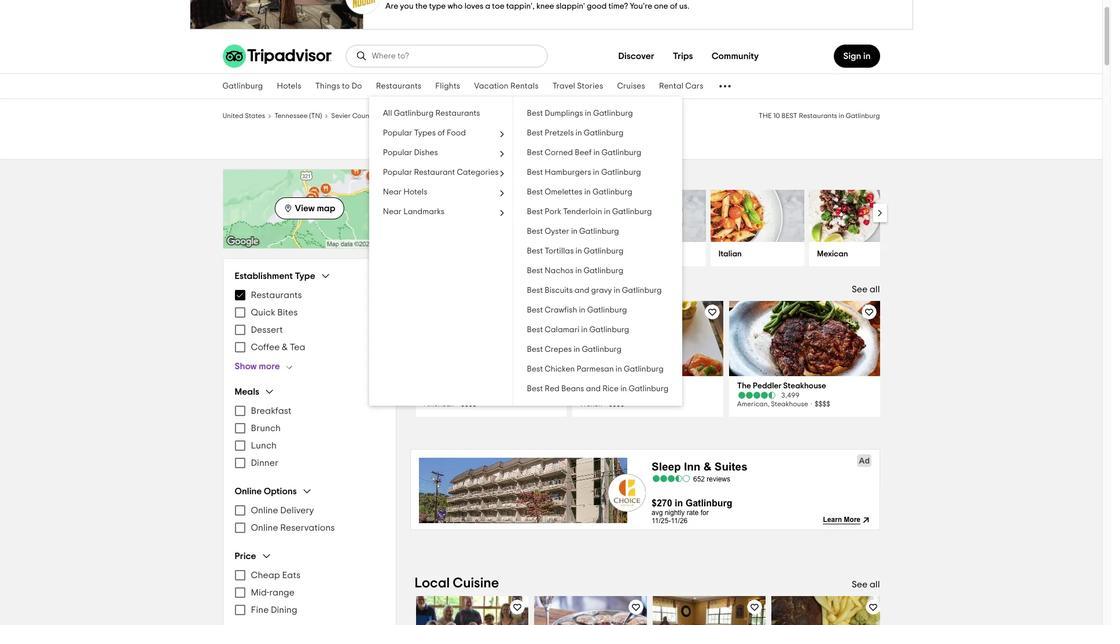 Task type: describe. For each thing, give the bounding box(es) containing it.
best biscuits and gravy in gatlinburg
[[527, 286, 662, 295]]

menu containing restaurants
[[235, 286, 384, 356]]

seafood
[[620, 250, 651, 258]]

things
[[315, 82, 340, 90]]

price
[[235, 551, 256, 561]]

gravy
[[591, 286, 612, 295]]

in right beef
[[593, 149, 600, 157]]

0 horizontal spatial hotels
[[277, 82, 301, 90]]

united
[[223, 112, 243, 119]]

in up best pretzels in gatlinburg link
[[585, 109, 591, 117]]

best dumplings in gatlinburg
[[527, 109, 633, 117]]

near landmarks
[[383, 208, 445, 216]]

fine dining
[[251, 605, 297, 615]]

coffee & tea
[[251, 343, 305, 352]]

travel stories link
[[546, 74, 610, 98]]

best crepes in gatlinburg
[[527, 346, 622, 354]]

flights link
[[428, 74, 467, 98]]

mid-
[[251, 588, 269, 597]]

breakfast
[[251, 406, 291, 416]]

best for best crepes in gatlinburg
[[527, 346, 543, 354]]

show more
[[235, 362, 280, 371]]

all gatlinburg restaurants
[[383, 109, 480, 117]]

tennessee (tn)
[[274, 112, 322, 119]]

in up melting
[[616, 365, 622, 373]]

map
[[317, 204, 335, 213]]

gatlinburg inside all gatlinburg restaurants link
[[394, 109, 434, 117]]

fine
[[251, 605, 269, 615]]

near for near landmarks
[[383, 208, 402, 216]]

gatlinburg inside best tortillas in gatlinburg link
[[584, 247, 624, 255]]

in right rice
[[621, 385, 627, 393]]

restaurants up of
[[435, 109, 480, 117]]

hamburgers
[[545, 168, 591, 177]]

things to do
[[315, 82, 362, 90]]

best for best crawfish in gatlinburg
[[527, 306, 543, 314]]

rental
[[659, 82, 684, 90]]

online for online delivery
[[251, 506, 278, 515]]

the for the melting pot
[[581, 382, 595, 390]]

restaurants link
[[369, 74, 428, 98]]

trips
[[673, 52, 693, 61]]

browse
[[415, 170, 459, 184]]

american,
[[737, 401, 770, 407]]

local cuisine
[[415, 576, 499, 590]]

corned
[[545, 149, 573, 157]]

community
[[712, 52, 759, 61]]

popular dishes
[[383, 149, 438, 157]]

categories
[[457, 168, 499, 177]]

sign in
[[843, 52, 871, 61]]

sevier county
[[331, 112, 375, 119]]

tripadvisor image
[[223, 45, 331, 68]]

pork
[[545, 208, 561, 216]]

popular for popular restaurant categories
[[383, 168, 412, 177]]

online delivery
[[251, 506, 314, 515]]

american, steakhouse
[[737, 401, 808, 407]]

chicken
[[545, 365, 575, 373]]

group containing meals
[[235, 386, 384, 472]]

0 vertical spatial and
[[575, 286, 589, 295]]

the for the peddler steakhouse
[[737, 382, 751, 390]]

discover button
[[609, 45, 664, 68]]

beef
[[575, 149, 592, 157]]

hotels link
[[270, 74, 308, 98]]

2 vertical spatial steakhouse
[[771, 401, 808, 407]]

in down 'best crawfish in gatlinburg'
[[581, 326, 588, 334]]

united states link
[[223, 111, 265, 120]]

mexican
[[817, 250, 848, 258]]

crepes
[[545, 346, 572, 354]]

in up the best pork tenderloin in gatlinburg
[[584, 188, 591, 196]]

best for best calamari in gatlinburg
[[527, 326, 543, 334]]

cuisine
[[453, 576, 499, 590]]

1 $$$$ from the left
[[461, 401, 477, 407]]

restaurants right best
[[799, 112, 837, 119]]

italian
[[719, 250, 742, 258]]

trips button
[[664, 45, 702, 68]]

in down best omelettes in gatlinburg link
[[604, 208, 610, 216]]

dishes
[[414, 149, 438, 157]]

view map
[[295, 204, 335, 213]]

0 vertical spatial steakhouse
[[521, 250, 564, 258]]

types
[[414, 129, 436, 137]]

gatlinburg inside best hamburgers in gatlinburg "link"
[[601, 168, 641, 177]]

best for best omelettes in gatlinburg
[[527, 188, 543, 196]]

cruises link
[[610, 74, 652, 98]]

tortillas
[[545, 247, 574, 255]]

community button
[[702, 45, 768, 68]]

local
[[415, 576, 450, 590]]

in right sign
[[863, 52, 871, 61]]

best for best chicken parmesan in gatlinburg
[[527, 365, 543, 373]]

travel
[[553, 82, 575, 90]]

1 vertical spatial gatlinburg link
[[385, 111, 419, 120]]

seafood link
[[612, 242, 706, 266]]

in right tortillas
[[576, 247, 582, 255]]

range
[[269, 588, 295, 597]]

beans
[[561, 385, 584, 393]]

1 vertical spatial advertisement region
[[410, 449, 880, 543]]

best nachos in gatlinburg
[[527, 267, 624, 275]]

popular for popular dishes
[[383, 149, 412, 157]]

gatlinburg inside best pretzels in gatlinburg link
[[584, 129, 624, 137]]

see all for 2nd 'see all' link from the top of the page
[[852, 580, 880, 589]]

best for best pork tenderloin in gatlinburg
[[527, 208, 543, 216]]

gatlinburg inside best pork tenderloin in gatlinburg link
[[612, 208, 652, 216]]

best tortillas in gatlinburg link
[[513, 241, 683, 261]]

best corned beef in gatlinburg link
[[513, 143, 683, 163]]

restaurants down vacation
[[464, 112, 502, 119]]

1,274
[[625, 392, 643, 399]]

3,499
[[781, 392, 800, 399]]

gatlinburg inside 'best dumplings in gatlinburg' link
[[593, 109, 633, 117]]

lunch
[[251, 441, 277, 450]]

in right gravy
[[614, 286, 620, 295]]

3,499 link
[[737, 391, 872, 399]]

gatlinburg inside 'best crawfish in gatlinburg' link
[[587, 306, 627, 314]]

tenderloin
[[563, 208, 602, 216]]

best nachos in gatlinburg link
[[513, 261, 683, 281]]

(tn)
[[309, 112, 322, 119]]

united states
[[223, 112, 265, 119]]

american
[[424, 401, 454, 407]]

all for first 'see all' link from the top
[[870, 285, 880, 294]]

restaurants inside menu
[[251, 291, 302, 300]]

menu for meals
[[235, 402, 384, 472]]

gatlinburg restaurants
[[428, 112, 502, 119]]

online for online options
[[235, 486, 262, 496]]

best pretzels in gatlinburg link
[[513, 123, 683, 143]]

view
[[295, 204, 315, 213]]

best calamari in gatlinburg
[[527, 326, 629, 334]]

red
[[545, 385, 560, 393]]

2 see all link from the top
[[852, 580, 880, 589]]



Task type: vqa. For each thing, say whether or not it's contained in the screenshot.
12th Best
yes



Task type: locate. For each thing, give the bounding box(es) containing it.
and left gravy
[[575, 286, 589, 295]]

1 vertical spatial and
[[586, 385, 601, 393]]

popular restaurant categories
[[383, 168, 499, 177]]

rice
[[603, 385, 619, 393]]

meals
[[235, 387, 259, 396]]

$$$$ for the melting pot
[[609, 401, 624, 407]]

1 all from the top
[[870, 285, 880, 294]]

best oyster in gatlinburg
[[527, 227, 619, 236]]

None search field
[[346, 46, 547, 67]]

parmesan
[[577, 365, 614, 373]]

menu for online options
[[235, 502, 384, 537]]

near down the near hotels
[[383, 208, 402, 216]]

gatlinburg link up united states link
[[216, 74, 270, 98]]

gatlinburg inside best oyster in gatlinburg link
[[579, 227, 619, 236]]

best corned beef in gatlinburg
[[527, 149, 642, 157]]

0 horizontal spatial food
[[447, 129, 466, 137]]

gatlinburg inside best corned beef in gatlinburg link
[[602, 149, 642, 157]]

best for best hamburgers in gatlinburg
[[527, 168, 543, 177]]

1 vertical spatial hotels
[[404, 188, 427, 196]]

4.5 of 5 bubbles. 1,274 reviews element
[[581, 391, 715, 399]]

2 see from the top
[[852, 580, 868, 589]]

1 vertical spatial near
[[383, 208, 402, 216]]

best left "hamburgers"
[[527, 168, 543, 177]]

0 vertical spatial see all link
[[852, 285, 880, 294]]

restaurants up quick bites
[[251, 291, 302, 300]]

see for 2nd 'see all' link from the top of the page
[[852, 580, 868, 589]]

in right best
[[839, 112, 844, 119]]

calamari
[[545, 326, 580, 334]]

2 popular from the top
[[383, 149, 412, 157]]

show more button
[[235, 361, 299, 372]]

gatlinburg inside the best crepes in gatlinburg link
[[582, 346, 622, 354]]

0 vertical spatial food
[[447, 129, 466, 137]]

in right crepes
[[574, 346, 580, 354]]

more
[[259, 362, 280, 371]]

gatlinburg link down restaurants link
[[385, 111, 419, 120]]

best hamburgers in gatlinburg link
[[513, 163, 683, 182]]

1 horizontal spatial food
[[551, 170, 583, 184]]

&
[[282, 343, 288, 352]]

0 vertical spatial near
[[383, 188, 402, 196]]

popular down all
[[383, 129, 412, 137]]

best left corned
[[527, 149, 543, 157]]

5.0 of 5 bubbles. 647 reviews element
[[424, 391, 559, 399]]

0 vertical spatial see all
[[852, 285, 880, 294]]

all gatlinburg restaurants link
[[369, 104, 513, 123]]

hotels up near landmarks
[[404, 188, 427, 196]]

3 popular from the top
[[383, 168, 412, 177]]

menu containing cheap eats
[[235, 567, 384, 619]]

10 best from the top
[[527, 286, 543, 295]]

near
[[383, 188, 402, 196], [383, 208, 402, 216]]

best dumplings in gatlinburg link
[[513, 104, 683, 123]]

tennessee (tn) link
[[274, 111, 322, 120]]

13 best from the top
[[527, 346, 543, 354]]

in right nachos
[[575, 267, 582, 275]]

county
[[352, 112, 375, 119]]

the up french
[[581, 382, 595, 390]]

steakhouse up 4.5 of 5 bubbles. 3,499 reviews element
[[783, 382, 826, 390]]

see all for first 'see all' link from the top
[[852, 285, 880, 294]]

popular inside button
[[383, 149, 412, 157]]

online down 'online delivery'
[[251, 523, 278, 532]]

sign in link
[[834, 45, 880, 68]]

4.5 of 5 bubbles. 3,499 reviews element
[[737, 391, 872, 399]]

gatlinburg inside best omelettes in gatlinburg link
[[593, 188, 632, 196]]

popular up the near hotels
[[383, 168, 412, 177]]

best oyster in gatlinburg link
[[513, 222, 683, 241]]

gatlinburg inside best red beans and rice in gatlinburg link
[[629, 385, 669, 393]]

reservations
[[280, 523, 335, 532]]

3 menu from the top
[[235, 502, 384, 537]]

2 near from the top
[[383, 208, 402, 216]]

1 vertical spatial see all
[[852, 580, 880, 589]]

best biscuits and gravy in gatlinburg link
[[513, 281, 683, 300]]

gatlinburg inside best calamari in gatlinburg link
[[590, 326, 629, 334]]

best left crepes
[[527, 346, 543, 354]]

vacation rentals
[[474, 82, 539, 90]]

2 menu from the top
[[235, 402, 384, 472]]

1 horizontal spatial hotels
[[404, 188, 427, 196]]

food
[[447, 129, 466, 137], [551, 170, 583, 184]]

1 horizontal spatial $$$$
[[609, 401, 624, 407]]

best for best nachos in gatlinburg
[[527, 267, 543, 275]]

best for best pretzels in gatlinburg
[[527, 129, 543, 137]]

9 best from the top
[[527, 267, 543, 275]]

near up near landmarks
[[383, 188, 402, 196]]

to
[[342, 82, 350, 90]]

1 see all link from the top
[[852, 285, 880, 294]]

cars
[[685, 82, 704, 90]]

melting
[[596, 382, 624, 390]]

$$$$ down '5.0 of 5 bubbles. 647 reviews' element
[[461, 401, 477, 407]]

best left tortillas
[[527, 247, 543, 255]]

in inside "link"
[[593, 168, 600, 177]]

gatlinburg inside best biscuits and gravy in gatlinburg link
[[622, 286, 662, 295]]

in
[[863, 52, 871, 61], [585, 109, 591, 117], [839, 112, 844, 119], [576, 129, 582, 137], [549, 131, 564, 150], [593, 149, 600, 157], [593, 168, 600, 177], [584, 188, 591, 196], [604, 208, 610, 216], [571, 227, 578, 236], [576, 247, 582, 255], [575, 267, 582, 275], [614, 286, 620, 295], [579, 306, 585, 314], [581, 326, 588, 334], [574, 346, 580, 354], [616, 365, 622, 373], [621, 385, 627, 393]]

best inside "link"
[[527, 168, 543, 177]]

2 best from the top
[[527, 129, 543, 137]]

best down the by
[[527, 188, 543, 196]]

best left pork
[[527, 208, 543, 216]]

in up best omelettes in gatlinburg link
[[593, 168, 600, 177]]

flights
[[435, 82, 460, 90]]

gatlinburg inside best nachos in gatlinburg link
[[584, 267, 624, 275]]

1 vertical spatial see
[[852, 580, 868, 589]]

the
[[581, 382, 595, 390], [737, 382, 751, 390]]

crawfish
[[545, 306, 577, 314]]

vacation
[[474, 82, 509, 90]]

establishment type
[[235, 271, 315, 280]]

popular for popular types of food
[[383, 129, 412, 137]]

group containing establishment type
[[235, 270, 384, 372]]

vacation rentals link
[[467, 74, 546, 98]]

2 vertical spatial popular
[[383, 168, 412, 177]]

15 best from the top
[[527, 385, 543, 393]]

1 group from the top
[[235, 270, 384, 372]]

best left crawfish
[[527, 306, 543, 314]]

rentals
[[510, 82, 539, 90]]

see
[[852, 285, 868, 294], [852, 580, 868, 589]]

near inside button
[[383, 208, 402, 216]]

delivery
[[280, 506, 314, 515]]

eats
[[282, 571, 301, 580]]

1 vertical spatial popular
[[383, 149, 412, 157]]

best red beans and rice in gatlinburg link
[[513, 379, 683, 399]]

4 best from the top
[[527, 168, 543, 177]]

best left red
[[527, 385, 543, 393]]

popular types of food
[[383, 129, 466, 137]]

6 best from the top
[[527, 208, 543, 216]]

$$$$ down 3,499 link
[[815, 401, 830, 407]]

0 horizontal spatial the
[[581, 382, 595, 390]]

best crepes in gatlinburg link
[[513, 340, 683, 359]]

cruises
[[617, 82, 645, 90]]

oyster
[[545, 227, 569, 236]]

best omelettes in gatlinburg link
[[513, 182, 683, 202]]

restaurant
[[414, 168, 455, 177]]

best left dumplings
[[527, 109, 543, 117]]

see for first 'see all' link from the top
[[852, 285, 868, 294]]

2 the from the left
[[737, 382, 751, 390]]

the up american,
[[737, 382, 751, 390]]

best left pretzels
[[527, 129, 543, 137]]

biscuits
[[545, 286, 573, 295]]

steakhouse link
[[513, 242, 607, 266]]

near for near hotels
[[383, 188, 402, 196]]

group
[[235, 270, 384, 372], [235, 386, 384, 472], [235, 486, 384, 537], [235, 550, 384, 619]]

14 best from the top
[[527, 365, 543, 373]]

the peddler steakhouse
[[737, 382, 826, 390]]

hotels up the tennessee
[[277, 82, 301, 90]]

food up omelettes
[[551, 170, 583, 184]]

1 vertical spatial steakhouse
[[783, 382, 826, 390]]

$$$$
[[461, 401, 477, 407], [609, 401, 624, 407], [815, 401, 830, 407]]

steakhouse down 3,499
[[771, 401, 808, 407]]

1 vertical spatial online
[[251, 506, 278, 515]]

best left "chicken"
[[527, 365, 543, 373]]

the
[[759, 112, 772, 119]]

travel stories
[[553, 82, 603, 90]]

view map button
[[275, 197, 344, 219]]

1 near from the top
[[383, 188, 402, 196]]

11 best from the top
[[527, 306, 543, 314]]

steakhouse
[[521, 250, 564, 258], [783, 382, 826, 390], [771, 401, 808, 407]]

best left oyster at top
[[527, 227, 543, 236]]

1 the from the left
[[581, 382, 595, 390]]

0 vertical spatial hotels
[[277, 82, 301, 90]]

2 $$$$ from the left
[[609, 401, 624, 407]]

0 vertical spatial popular
[[383, 129, 412, 137]]

online down online options
[[251, 506, 278, 515]]

1 horizontal spatial the
[[737, 382, 751, 390]]

0 horizontal spatial gatlinburg link
[[216, 74, 270, 98]]

browse gatlinburg by food
[[415, 170, 583, 184]]

gatlinburg inside the best chicken parmesan in gatlinburg link
[[624, 365, 664, 373]]

0 horizontal spatial $$$$
[[461, 401, 477, 407]]

7 best from the top
[[527, 227, 543, 236]]

group containing online options
[[235, 486, 384, 537]]

1 vertical spatial food
[[551, 170, 583, 184]]

0 vertical spatial all
[[870, 285, 880, 294]]

mexican link
[[809, 242, 903, 266]]

restaurants in gatlinburg
[[445, 131, 658, 150]]

near inside button
[[383, 188, 402, 196]]

best left calamari at the bottom
[[527, 326, 543, 334]]

3 $$$$ from the left
[[815, 401, 830, 407]]

0 vertical spatial see
[[852, 285, 868, 294]]

in right pretzels
[[576, 129, 582, 137]]

mid-range
[[251, 588, 295, 597]]

popular left dishes
[[383, 149, 412, 157]]

menu containing breakfast
[[235, 402, 384, 472]]

0 vertical spatial online
[[235, 486, 262, 496]]

best for best dumplings in gatlinburg
[[527, 109, 543, 117]]

food right of
[[447, 129, 466, 137]]

1 see all from the top
[[852, 285, 880, 294]]

near landmarks button
[[369, 202, 513, 222]]

3 best from the top
[[527, 149, 543, 157]]

the 10  best restaurants in gatlinburg
[[759, 112, 880, 119]]

popular
[[383, 129, 412, 137], [383, 149, 412, 157], [383, 168, 412, 177]]

2 all from the top
[[870, 580, 880, 589]]

best for best tortillas in gatlinburg
[[527, 247, 543, 255]]

group containing price
[[235, 550, 384, 619]]

best for best red beans and rice in gatlinburg
[[527, 385, 543, 393]]

all for 2nd 'see all' link from the top of the page
[[870, 580, 880, 589]]

$$$$ for the peddler steakhouse
[[815, 401, 830, 407]]

2 vertical spatial online
[[251, 523, 278, 532]]

menu containing online delivery
[[235, 502, 384, 537]]

4 group from the top
[[235, 550, 384, 619]]

3 group from the top
[[235, 486, 384, 537]]

1 vertical spatial all
[[870, 580, 880, 589]]

best left the 'biscuits'
[[527, 286, 543, 295]]

online
[[235, 486, 262, 496], [251, 506, 278, 515], [251, 523, 278, 532]]

restaurants up categories
[[445, 131, 545, 150]]

$$$$ down rice
[[609, 401, 624, 407]]

best left nachos
[[527, 267, 543, 275]]

states
[[245, 112, 265, 119]]

1 popular from the top
[[383, 129, 412, 137]]

popular inside 'button'
[[383, 168, 412, 177]]

0 vertical spatial advertisement region
[[0, 0, 1103, 30]]

2 horizontal spatial $$$$
[[815, 401, 830, 407]]

5 best from the top
[[527, 188, 543, 196]]

1 see from the top
[[852, 285, 868, 294]]

2 group from the top
[[235, 386, 384, 472]]

12 best from the top
[[527, 326, 543, 334]]

hotels inside button
[[404, 188, 427, 196]]

1 best from the top
[[527, 109, 543, 117]]

2 see all from the top
[[852, 580, 880, 589]]

popular restaurant categories button
[[369, 163, 513, 182]]

cheap eats
[[251, 571, 301, 580]]

restaurants up all
[[376, 82, 422, 90]]

dinner
[[251, 458, 278, 468]]

landmarks
[[404, 208, 445, 216]]

food inside "button"
[[447, 129, 466, 137]]

popular inside "button"
[[383, 129, 412, 137]]

online left options
[[235, 486, 262, 496]]

tea
[[290, 343, 305, 352]]

4 menu from the top
[[235, 567, 384, 619]]

pretzels
[[545, 129, 574, 137]]

menu for price
[[235, 567, 384, 619]]

best for best corned beef in gatlinburg
[[527, 149, 543, 157]]

the melting pot
[[581, 382, 637, 390]]

food for browse gatlinburg by food
[[551, 170, 583, 184]]

search image
[[356, 50, 367, 62]]

best for best oyster in gatlinburg
[[527, 227, 543, 236]]

hotels
[[277, 82, 301, 90], [404, 188, 427, 196]]

menu
[[235, 286, 384, 356], [235, 402, 384, 472], [235, 502, 384, 537], [235, 567, 384, 619]]

brunch
[[251, 424, 281, 433]]

advertisement region
[[0, 0, 1103, 30], [410, 449, 880, 543]]

0 vertical spatial gatlinburg link
[[216, 74, 270, 98]]

best crawfish in gatlinburg link
[[513, 300, 683, 320]]

and up french
[[586, 385, 601, 393]]

dining
[[271, 605, 297, 615]]

popular dishes button
[[369, 143, 513, 163]]

in up best calamari in gatlinburg
[[579, 306, 585, 314]]

best crawfish in gatlinburg
[[527, 306, 627, 314]]

1 horizontal spatial gatlinburg link
[[385, 111, 419, 120]]

8 best from the top
[[527, 247, 543, 255]]

nachos
[[545, 267, 574, 275]]

1 vertical spatial see all link
[[852, 580, 880, 589]]

in down dumplings
[[549, 131, 564, 150]]

best for best biscuits and gravy in gatlinburg
[[527, 286, 543, 295]]

see all link
[[852, 285, 880, 294], [852, 580, 880, 589]]

food for popular types of food
[[447, 129, 466, 137]]

online for online reservations
[[251, 523, 278, 532]]

steakhouse up nachos
[[521, 250, 564, 258]]

bites
[[277, 308, 298, 317]]

in right oyster at top
[[571, 227, 578, 236]]

Search search field
[[372, 51, 537, 61]]

1 menu from the top
[[235, 286, 384, 356]]



